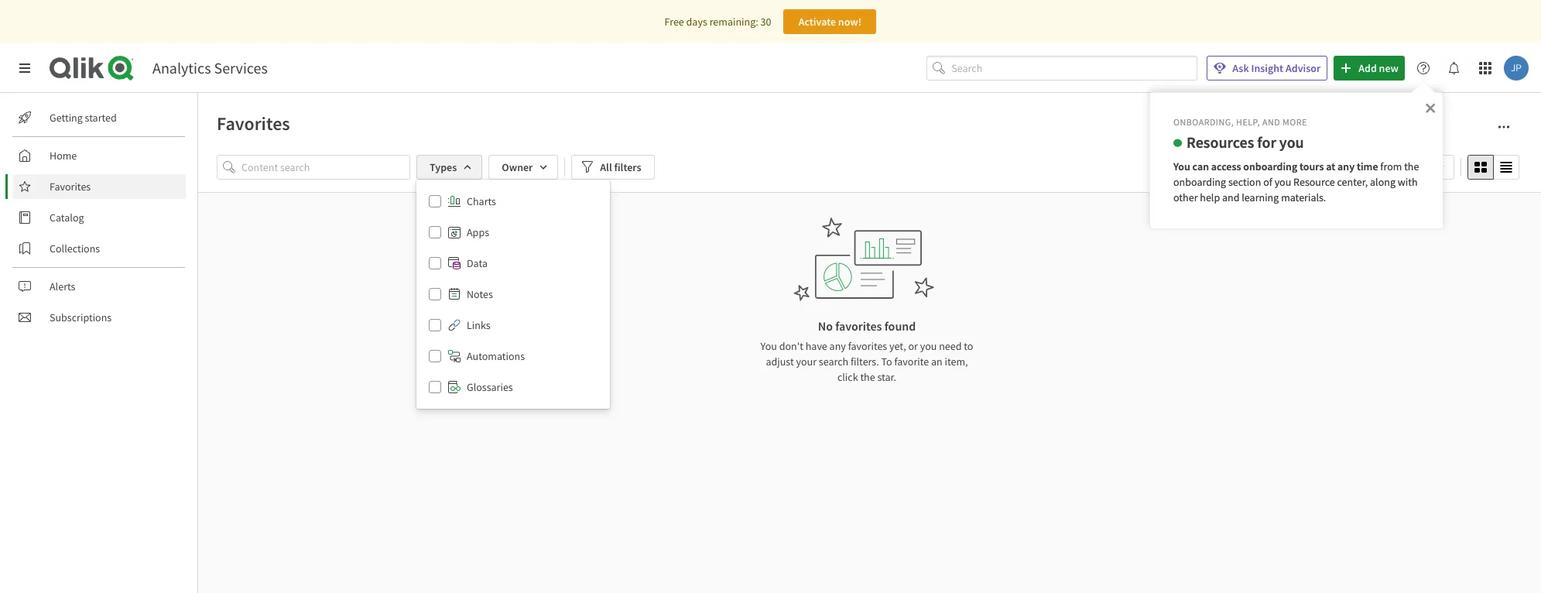Task type: vqa. For each thing, say whether or not it's contained in the screenshot.
Customer associated with Customer
no



Task type: describe. For each thing, give the bounding box(es) containing it.
ask insight advisor button
[[1207, 56, 1328, 81]]

can
[[1193, 159, 1209, 173]]

×
[[1425, 96, 1436, 118]]

free
[[665, 15, 684, 29]]

resources
[[1187, 132, 1254, 152]]

getting started link
[[12, 105, 186, 130]]

× button
[[1425, 96, 1436, 118]]

of
[[1264, 175, 1273, 189]]

don't
[[779, 339, 804, 353]]

onboarding, help, and more
[[1174, 116, 1307, 128]]

james peterson image
[[1504, 56, 1529, 81]]

navigation pane element
[[0, 99, 197, 336]]

analytics
[[153, 58, 211, 77]]

any for found
[[830, 339, 846, 353]]

resources for you
[[1187, 132, 1304, 152]]

onboarding,
[[1174, 116, 1234, 128]]

help
[[1200, 190, 1220, 204]]

section
[[1229, 175, 1261, 189]]

home
[[50, 149, 77, 163]]

to
[[964, 339, 973, 353]]

automations
[[467, 349, 525, 363]]

recently
[[1366, 160, 1405, 174]]

now!
[[838, 15, 862, 29]]

services
[[214, 58, 268, 77]]

other
[[1174, 190, 1198, 204]]

tours
[[1300, 159, 1324, 173]]

collections link
[[12, 236, 186, 261]]

days
[[686, 15, 707, 29]]

add new
[[1359, 61, 1399, 75]]

access
[[1211, 159, 1241, 173]]

getting started
[[50, 111, 117, 125]]

time
[[1357, 159, 1378, 173]]

analytics services
[[153, 58, 268, 77]]

or
[[908, 339, 918, 353]]

to
[[881, 355, 892, 369]]

with
[[1398, 175, 1418, 189]]

favorites link
[[12, 174, 186, 199]]

types button
[[417, 155, 482, 180]]

materials.
[[1281, 190, 1326, 204]]

home link
[[12, 143, 186, 168]]

insight
[[1251, 61, 1284, 75]]

1 horizontal spatial favorites
[[217, 111, 290, 135]]

yet,
[[890, 339, 906, 353]]

activate now! link
[[784, 9, 877, 34]]

star.
[[878, 370, 897, 384]]

Search text field
[[952, 55, 1198, 81]]

more actions image
[[1498, 121, 1510, 133]]

new
[[1379, 61, 1399, 75]]

data
[[467, 256, 488, 270]]

you inside from the onboarding section of you resource center, along with other help and learning materials.
[[1275, 175, 1292, 189]]

filters
[[614, 160, 641, 174]]

no favorites found you don't have any favorites yet, or you need to adjust your search filters. to favorite an item, click the star.
[[761, 318, 973, 384]]

your
[[796, 355, 817, 369]]

remaining:
[[710, 15, 758, 29]]

alerts link
[[12, 274, 186, 299]]

close sidebar menu image
[[19, 62, 31, 74]]

activate
[[799, 15, 836, 29]]

and inside from the onboarding section of you resource center, along with other help and learning materials.
[[1222, 190, 1240, 204]]

the inside from the onboarding section of you resource center, along with other help and learning materials.
[[1404, 159, 1419, 173]]

used
[[1407, 160, 1429, 174]]

all filters button
[[572, 155, 655, 180]]

Content search text field
[[242, 155, 410, 180]]

favorites inside favorites link
[[50, 180, 91, 194]]

item,
[[945, 355, 968, 369]]

help,
[[1236, 116, 1260, 128]]

catalog link
[[12, 205, 186, 230]]

you can access onboarding tours at any time
[[1174, 159, 1378, 173]]

× dialog
[[1150, 92, 1444, 229]]

all
[[600, 160, 612, 174]]

started
[[85, 111, 117, 125]]

for
[[1257, 132, 1277, 152]]

links
[[467, 318, 491, 332]]

1 vertical spatial favorites
[[848, 339, 887, 353]]

alerts
[[50, 279, 75, 293]]

Recently used field
[[1356, 155, 1455, 180]]

add new button
[[1334, 56, 1405, 81]]



Task type: locate. For each thing, give the bounding box(es) containing it.
1 vertical spatial you
[[1275, 175, 1292, 189]]

owner button
[[489, 155, 558, 180]]

more
[[1283, 116, 1307, 128]]

any
[[1338, 159, 1355, 173], [830, 339, 846, 353]]

0 horizontal spatial onboarding
[[1174, 175, 1226, 189]]

favorites down services
[[217, 111, 290, 135]]

center,
[[1337, 175, 1368, 189]]

1 vertical spatial you
[[761, 339, 777, 353]]

1 horizontal spatial any
[[1338, 159, 1355, 173]]

you inside no favorites found you don't have any favorites yet, or you need to adjust your search filters. to favorite an item, click the star.
[[761, 339, 777, 353]]

any inside the "×" dialog
[[1338, 159, 1355, 173]]

an
[[931, 355, 943, 369]]

0 horizontal spatial any
[[830, 339, 846, 353]]

no
[[818, 318, 833, 334]]

need
[[939, 339, 962, 353]]

subscriptions
[[50, 310, 112, 324]]

resource
[[1294, 175, 1335, 189]]

1 vertical spatial onboarding
[[1174, 175, 1226, 189]]

filters region
[[217, 152, 1523, 409]]

notes
[[467, 287, 493, 301]]

the
[[1404, 159, 1419, 173], [860, 370, 875, 384]]

1 horizontal spatial you
[[1174, 159, 1191, 173]]

click
[[838, 370, 858, 384]]

2 vertical spatial you
[[920, 339, 937, 353]]

along
[[1370, 175, 1396, 189]]

1 vertical spatial the
[[860, 370, 875, 384]]

at
[[1326, 159, 1336, 173]]

owner
[[502, 160, 533, 174]]

0 horizontal spatial you
[[761, 339, 777, 353]]

0 horizontal spatial favorites
[[50, 180, 91, 194]]

0 vertical spatial and
[[1263, 116, 1281, 128]]

you inside no favorites found you don't have any favorites yet, or you need to adjust your search filters. to favorite an item, click the star.
[[920, 339, 937, 353]]

0 vertical spatial any
[[1338, 159, 1355, 173]]

favorite
[[895, 355, 929, 369]]

filters.
[[851, 355, 879, 369]]

found
[[885, 318, 916, 334]]

adjust
[[766, 355, 794, 369]]

collections
[[50, 242, 100, 255]]

types
[[430, 160, 457, 174]]

1 horizontal spatial the
[[1404, 159, 1419, 173]]

you
[[1174, 159, 1191, 173], [761, 339, 777, 353]]

the down filters.
[[860, 370, 875, 384]]

0 vertical spatial favorites
[[835, 318, 882, 334]]

and
[[1263, 116, 1281, 128], [1222, 190, 1240, 204]]

favorites right no
[[835, 318, 882, 334]]

you
[[1280, 132, 1304, 152], [1275, 175, 1292, 189], [920, 339, 937, 353]]

0 vertical spatial the
[[1404, 159, 1419, 173]]

any for access
[[1338, 159, 1355, 173]]

you up adjust at the bottom of the page
[[761, 339, 777, 353]]

charts
[[467, 194, 496, 208]]

analytics services element
[[153, 58, 268, 77]]

0 horizontal spatial the
[[860, 370, 875, 384]]

all filters
[[600, 160, 641, 174]]

free days remaining: 30
[[665, 15, 771, 29]]

learning
[[1242, 190, 1279, 204]]

have
[[806, 339, 827, 353]]

favorites up the catalog
[[50, 180, 91, 194]]

onboarding down can
[[1174, 175, 1226, 189]]

search
[[819, 355, 849, 369]]

from
[[1381, 159, 1402, 173]]

activate now!
[[799, 15, 862, 29]]

0 vertical spatial favorites
[[217, 111, 290, 135]]

subscriptions link
[[12, 305, 186, 330]]

1 vertical spatial any
[[830, 339, 846, 353]]

favorites up filters.
[[848, 339, 887, 353]]

onboarding inside from the onboarding section of you resource center, along with other help and learning materials.
[[1174, 175, 1226, 189]]

searchbar element
[[927, 55, 1198, 81]]

1 horizontal spatial and
[[1263, 116, 1281, 128]]

onboarding
[[1244, 159, 1298, 173], [1174, 175, 1226, 189]]

glossaries
[[467, 380, 513, 394]]

and down section
[[1222, 190, 1240, 204]]

ask insight advisor
[[1233, 61, 1321, 75]]

catalog
[[50, 211, 84, 225]]

and up for in the top right of the page
[[1263, 116, 1281, 128]]

the up with
[[1404, 159, 1419, 173]]

any inside no favorites found you don't have any favorites yet, or you need to adjust your search filters. to favorite an item, click the star.
[[830, 339, 846, 353]]

any up search
[[830, 339, 846, 353]]

1 vertical spatial and
[[1222, 190, 1240, 204]]

you right the or
[[920, 339, 937, 353]]

0 vertical spatial you
[[1280, 132, 1304, 152]]

you right of
[[1275, 175, 1292, 189]]

from the onboarding section of you resource center, along with other help and learning materials.
[[1174, 159, 1422, 204]]

favorites
[[217, 111, 290, 135], [50, 180, 91, 194]]

any right at
[[1338, 159, 1355, 173]]

getting
[[50, 111, 83, 125]]

recently used
[[1366, 160, 1429, 174]]

ask
[[1233, 61, 1249, 75]]

you left can
[[1174, 159, 1191, 173]]

onboarding up of
[[1244, 159, 1298, 173]]

apps
[[467, 225, 489, 239]]

advisor
[[1286, 61, 1321, 75]]

0 horizontal spatial and
[[1222, 190, 1240, 204]]

switch view group
[[1468, 155, 1520, 180]]

add
[[1359, 61, 1377, 75]]

you down the more
[[1280, 132, 1304, 152]]

0 vertical spatial you
[[1174, 159, 1191, 173]]

1 vertical spatial favorites
[[50, 180, 91, 194]]

0 vertical spatial onboarding
[[1244, 159, 1298, 173]]

you inside the "×" dialog
[[1174, 159, 1191, 173]]

30
[[761, 15, 771, 29]]

1 horizontal spatial onboarding
[[1244, 159, 1298, 173]]

the inside no favorites found you don't have any favorites yet, or you need to adjust your search filters. to favorite an item, click the star.
[[860, 370, 875, 384]]



